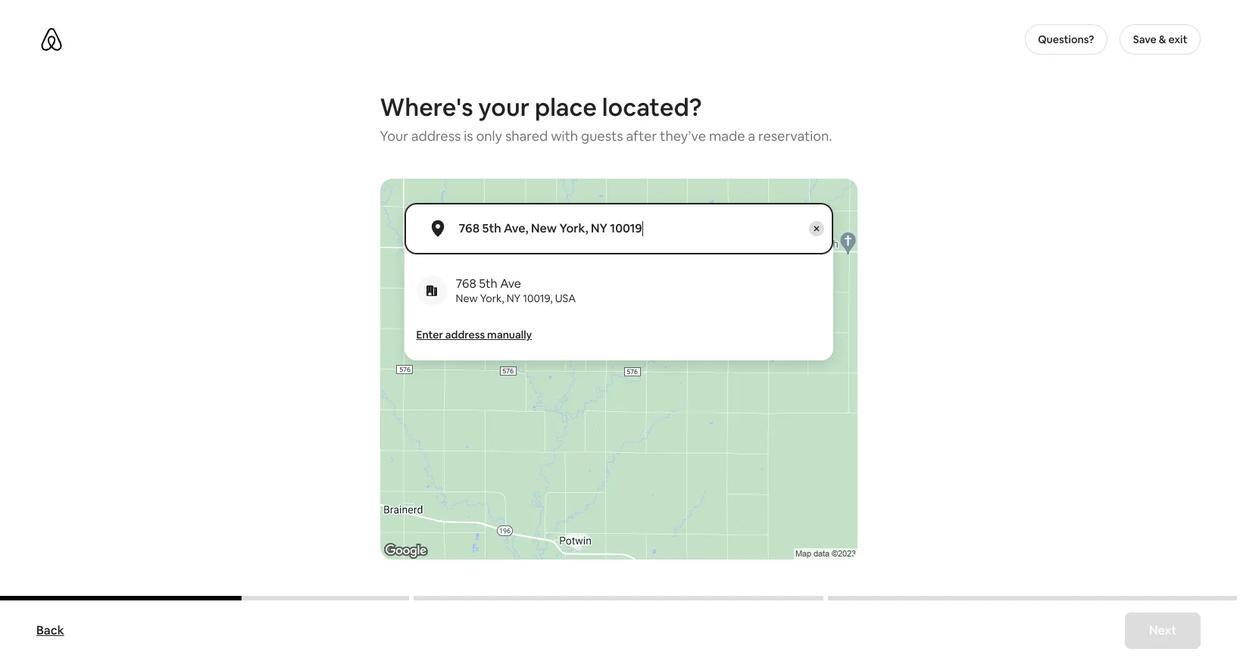Task type: vqa. For each thing, say whether or not it's contained in the screenshot.
5th
yes



Task type: locate. For each thing, give the bounding box(es) containing it.
questions? button
[[1025, 24, 1108, 55]]

reservation.
[[758, 127, 832, 145]]

after
[[626, 127, 657, 145]]

10019,
[[523, 292, 553, 305]]

clear search image
[[813, 225, 820, 233]]

they've
[[660, 127, 706, 145]]

address
[[411, 127, 461, 145], [445, 328, 485, 342]]

exit
[[1169, 33, 1188, 46]]

new
[[456, 292, 478, 305]]

questions?
[[1038, 33, 1094, 46]]

address right enter
[[445, 328, 485, 342]]

0 vertical spatial address
[[411, 127, 461, 145]]

located?
[[602, 92, 702, 123]]

768
[[456, 276, 476, 292]]

back
[[36, 623, 64, 639]]

save & exit button
[[1120, 24, 1201, 55]]

a
[[748, 127, 755, 145]]

with
[[551, 127, 578, 145]]

shared
[[505, 127, 548, 145]]

Enter your address text field
[[459, 221, 803, 236]]

address inside 'where's your place located? your address is only shared with guests after they've made a reservation.'
[[411, 127, 461, 145]]

address down where's
[[411, 127, 461, 145]]

1 vertical spatial address
[[445, 328, 485, 342]]

usa
[[555, 292, 576, 305]]



Task type: describe. For each thing, give the bounding box(es) containing it.
your
[[478, 92, 530, 123]]

5th
[[479, 276, 498, 292]]

next button
[[1125, 613, 1201, 649]]

ave
[[500, 276, 521, 292]]

airbnb homepage image
[[39, 27, 64, 52]]

made
[[709, 127, 745, 145]]

next
[[1149, 623, 1177, 639]]

768 5th ave new york, ny 10019, usa
[[456, 276, 576, 305]]

enter
[[416, 328, 443, 342]]

guests
[[581, 127, 623, 145]]

ny
[[507, 292, 521, 305]]

back button
[[29, 616, 72, 646]]

manually
[[487, 328, 532, 342]]

&
[[1159, 33, 1166, 46]]

address inside the enter address manually option
[[445, 328, 485, 342]]

where's your place located? your address is only shared with guests after they've made a reservation.
[[380, 92, 832, 145]]

enter address manually
[[416, 328, 532, 342]]

york,
[[480, 292, 504, 305]]

save & exit
[[1133, 33, 1188, 46]]

where's
[[380, 92, 473, 123]]

save
[[1133, 33, 1157, 46]]

place
[[535, 92, 597, 123]]

only
[[476, 127, 502, 145]]

is
[[464, 127, 473, 145]]

768 5th ave option
[[404, 267, 833, 315]]

enter address manually option
[[404, 315, 833, 361]]

your
[[380, 127, 408, 145]]

search suggestions list box
[[404, 255, 833, 361]]



